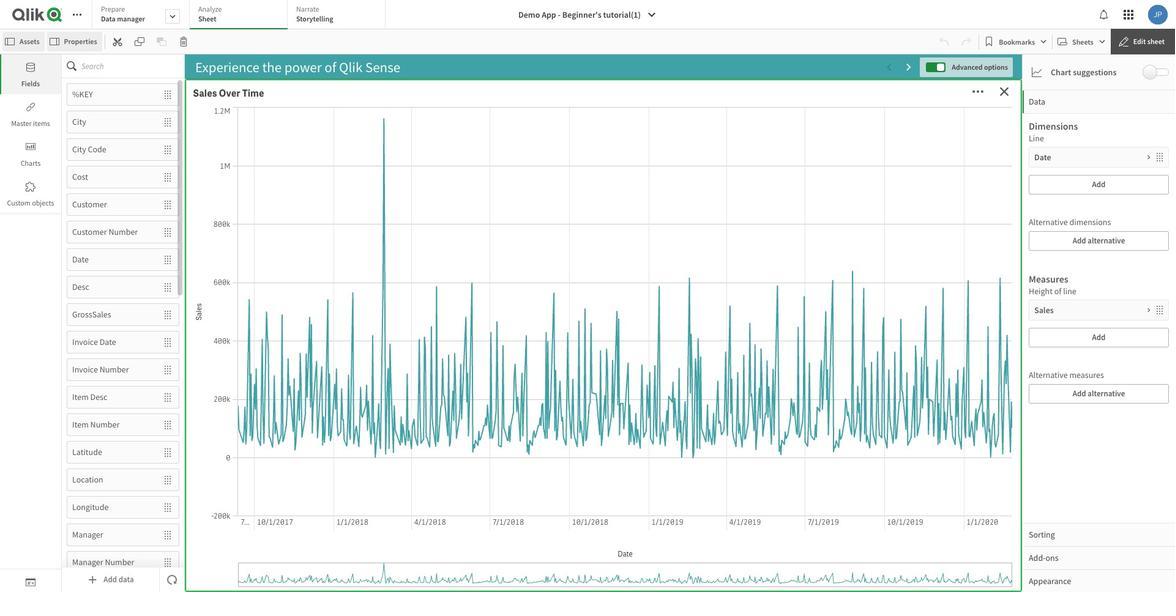 Task type: vqa. For each thing, say whether or not it's contained in the screenshot.
A-ARVIN Laser Resources at right
no



Task type: describe. For each thing, give the bounding box(es) containing it.
add up dimensions
[[1093, 179, 1106, 190]]

move image for item desc
[[157, 387, 179, 408]]

as
[[521, 133, 540, 159]]

1 horizontal spatial you
[[544, 133, 575, 159]]

alternative for dimensions
[[1088, 236, 1126, 246]]

add data
[[104, 575, 134, 585]]

date for arrow right image
[[1035, 152, 1052, 163]]

sorting tab
[[1023, 524, 1176, 547]]

properties
[[64, 37, 97, 46]]

item number
[[72, 420, 120, 431]]

carolyn
[[612, 408, 637, 417]]

kathy
[[612, 496, 631, 506]]

2019 optional. 3 of 5 row
[[607, 150, 670, 168]]

copy image
[[134, 37, 144, 47]]

invoice date
[[72, 337, 116, 348]]

data inside tab
[[1029, 96, 1046, 107]]

master items
[[11, 119, 50, 128]]

objects
[[32, 198, 54, 208]]

height
[[1029, 286, 1053, 297]]

click on a value(s) in one of these list boxes and see how the data changes
[[214, 356, 578, 409]]

chart suggestions
[[1052, 67, 1117, 78]]

alternative measures
[[1029, 370, 1105, 381]]

1 horizontal spatial of
[[1055, 286, 1062, 297]]

one
[[390, 356, 422, 382]]

add down the alternative dimensions
[[1073, 236, 1087, 246]]

click
[[214, 356, 256, 382]]

data tab
[[1023, 90, 1176, 113]]

number for invoice number
[[100, 364, 129, 375]]

add alternative button for alternative dimensions
[[1029, 231, 1170, 251]]

freely
[[428, 106, 475, 132]]

john davis optional. 6 of 19 row
[[607, 457, 670, 475]]

selections
[[519, 537, 588, 556]]

invoice for invoice date
[[72, 337, 98, 348]]

sales per region
[[890, 303, 964, 316]]

halmon
[[639, 408, 664, 417]]

1 horizontal spatial line
[[1029, 133, 1045, 144]]

2017
[[637, 118, 655, 128]]

%key
[[72, 89, 93, 100]]

brenda gibson optional. 2 of 19 row
[[607, 386, 670, 404]]

your inside next: see your selections carry from sheet to sheet button
[[486, 537, 516, 556]]

in
[[371, 356, 386, 382]]

add-ons tab
[[1023, 547, 1176, 570]]

add up measures
[[1093, 333, 1106, 343]]

move image for city code
[[157, 139, 179, 160]]

fields
[[21, 79, 40, 88]]

city for city
[[72, 116, 86, 127]]

move image for invoice number
[[157, 360, 179, 381]]

custom objects button
[[0, 174, 61, 214]]

move image for invoice date
[[157, 332, 179, 353]]

on
[[260, 356, 282, 382]]

database image
[[26, 62, 36, 72]]

longitude
[[72, 502, 109, 513]]

move image for item number
[[157, 415, 179, 436]]

qlik
[[264, 106, 298, 132]]

link image
[[26, 102, 36, 112]]

customer number
[[72, 227, 138, 238]]

customer for customer number
[[72, 227, 107, 238]]

move image for customer
[[157, 194, 179, 215]]

click
[[394, 161, 433, 187]]

only qlik sense lets you freely search and explore across all your data...as fast as you can click
[[217, 106, 575, 187]]

uk optional. 5 of 7 row
[[607, 312, 670, 330]]

add-ons
[[1029, 553, 1059, 564]]

delete image
[[179, 37, 188, 47]]

sales by product line
[[682, 303, 777, 316]]

alternative for alternative measures
[[1029, 370, 1068, 381]]

sales by product line application
[[676, 296, 879, 503]]

spain
[[612, 298, 631, 308]]

line
[[1064, 286, 1077, 297]]

data inside click on a value(s) in one of these list boxes and see how the data changes
[[410, 383, 448, 409]]

move image for manager
[[157, 525, 179, 546]]

dimensions
[[1070, 217, 1112, 228]]

analyze
[[198, 4, 222, 13]]

properties button
[[47, 32, 102, 51]]

variables image
[[26, 578, 36, 588]]

sheet
[[198, 14, 217, 23]]

to
[[705, 537, 720, 556]]

1 horizontal spatial sheet
[[723, 537, 760, 556]]

a
[[286, 356, 296, 382]]

grosssales
[[72, 309, 111, 320]]

uk
[[612, 316, 622, 326]]

items
[[33, 119, 50, 128]]

0 horizontal spatial sheet
[[664, 537, 702, 556]]

narrate storytelling
[[296, 4, 333, 23]]

amanda honda
[[612, 372, 662, 382]]

prepare data manager
[[101, 4, 145, 23]]

bookmarks
[[1000, 37, 1036, 46]]

number for manager number
[[105, 557, 134, 568]]

amanda
[[612, 372, 639, 382]]

custom objects
[[7, 198, 54, 208]]

data...as
[[409, 133, 481, 159]]

1 vertical spatial manager
[[72, 530, 103, 541]]

measures
[[1029, 273, 1069, 285]]

number for customer number
[[109, 227, 138, 238]]

brenda
[[612, 390, 635, 400]]

cut image
[[112, 37, 122, 47]]

next:
[[418, 537, 455, 556]]

custom
[[7, 198, 30, 208]]

all
[[344, 133, 363, 159]]

laychak
[[632, 425, 658, 435]]

sales for sales per region
[[890, 303, 914, 316]]

nordic optional. 3 of 7 row
[[607, 277, 670, 295]]

dennis johnson optional. 5 of 19 row
[[607, 439, 670, 457]]

tab list containing prepare
[[92, 0, 390, 31]]

sheets
[[1073, 37, 1094, 46]]

and inside only qlik sense lets you freely search and explore across all your data...as fast as you can click
[[540, 106, 572, 132]]

spain optional. 4 of 7 row
[[607, 295, 670, 312]]

analyze sheet
[[198, 4, 222, 23]]

clinton
[[632, 496, 655, 506]]

customer for customer
[[72, 199, 107, 210]]

sheets button
[[1056, 32, 1109, 51]]

demo app - beginner's tutorial(1)
[[519, 9, 641, 20]]

code
[[88, 144, 106, 155]]

tutorial(1)
[[604, 9, 641, 20]]

appearance tab
[[1023, 570, 1176, 593]]

-
[[558, 9, 561, 20]]

app
[[542, 9, 557, 20]]

assets button
[[2, 32, 44, 51]]

beginner's
[[563, 9, 602, 20]]

fields button
[[0, 55, 61, 94]]

move image for grosssales
[[157, 305, 179, 325]]

add inside button
[[104, 575, 117, 585]]

next sheet: product details image
[[905, 62, 915, 72]]

and inside click on a value(s) in one of these list boxes and see how the data changes
[[268, 383, 300, 409]]

list
[[498, 356, 524, 382]]

line inside sales by product line application
[[758, 303, 777, 316]]

2020
[[637, 171, 655, 181]]

invoice number
[[72, 364, 129, 375]]

region inside application
[[933, 303, 964, 316]]

sales down height
[[1035, 305, 1054, 316]]

lets
[[358, 106, 389, 132]]

james peterson image
[[1149, 5, 1168, 24]]



Task type: locate. For each thing, give the bounding box(es) containing it.
0 vertical spatial add alternative
[[1073, 236, 1126, 246]]

alternative down measures
[[1088, 389, 1126, 399]]

options
[[985, 62, 1009, 71]]

object image
[[26, 142, 36, 152]]

add alternative down measures
[[1073, 389, 1126, 399]]

kathy clinton
[[612, 496, 655, 506]]

1 vertical spatial alternative
[[1088, 389, 1126, 399]]

1 vertical spatial of
[[426, 356, 443, 382]]

1 add alternative button from the top
[[1029, 231, 1170, 251]]

0 vertical spatial of
[[1055, 286, 1062, 297]]

add down measures
[[1073, 389, 1087, 399]]

next: see your selections carry from sheet to sheet
[[418, 537, 760, 556]]

puzzle image
[[26, 182, 36, 192]]

invoice up item desc
[[72, 364, 98, 375]]

move image for %key
[[157, 84, 179, 105]]

sheet right to
[[723, 537, 760, 556]]

add alternative button down measures
[[1029, 385, 1170, 404]]

sales left by
[[682, 303, 706, 316]]

add button for dimensions
[[1029, 175, 1170, 195]]

edit sheet button
[[1111, 29, 1176, 55]]

bookmarks button
[[982, 32, 1050, 51]]

2 move image from the top
[[157, 167, 179, 188]]

1 horizontal spatial desc
[[90, 392, 107, 403]]

over
[[219, 87, 240, 100]]

0 vertical spatial you
[[393, 106, 424, 132]]

boxes
[[528, 356, 578, 382]]

add button
[[1029, 175, 1170, 195], [1029, 328, 1170, 348]]

3 move image from the top
[[157, 194, 179, 215]]

arrow right image
[[1147, 301, 1152, 320]]

tab list
[[92, 0, 390, 31]]

johnson
[[636, 443, 664, 453]]

date for move image related to date
[[72, 254, 89, 265]]

product
[[721, 303, 757, 316]]

1 vertical spatial alternative
[[1029, 370, 1068, 381]]

and
[[540, 106, 572, 132], [268, 383, 300, 409]]

region down 2020
[[625, 221, 650, 231]]

move image for longitude
[[157, 498, 179, 518]]

of inside click on a value(s) in one of these list boxes and see how the data changes
[[426, 356, 443, 382]]

master items button
[[0, 94, 61, 134]]

city left code
[[72, 144, 86, 155]]

date
[[1035, 152, 1052, 163], [72, 254, 89, 265], [100, 337, 116, 348]]

1 vertical spatial line
[[758, 303, 777, 316]]

1 horizontal spatial date
[[100, 337, 116, 348]]

line down dimensions
[[1029, 133, 1045, 144]]

6 move image from the top
[[157, 498, 179, 518]]

0 vertical spatial region
[[625, 221, 650, 231]]

1 vertical spatial add alternative button
[[1029, 385, 1170, 404]]

0 vertical spatial item
[[72, 392, 89, 403]]

0 vertical spatial manager
[[625, 348, 657, 358]]

arrow right image
[[1147, 148, 1152, 167]]

appearance
[[1029, 576, 1072, 587]]

sales left per
[[890, 303, 914, 316]]

explore
[[217, 133, 280, 159]]

dennis johnson
[[612, 443, 664, 453]]

sales over time
[[193, 87, 264, 100]]

2 city from the top
[[72, 144, 86, 155]]

alternative down dimensions
[[1088, 236, 1126, 246]]

2 customer from the top
[[72, 227, 107, 238]]

storytelling
[[296, 14, 333, 23]]

by
[[708, 303, 719, 316]]

desc
[[72, 282, 89, 293], [90, 392, 107, 403]]

move image for latitude
[[157, 442, 179, 463]]

add alternative
[[1073, 236, 1126, 246], [1073, 389, 1126, 399]]

1 city from the top
[[72, 116, 86, 127]]

0 vertical spatial your
[[367, 133, 405, 159]]

1 horizontal spatial region
[[933, 303, 964, 316]]

0 horizontal spatial data
[[119, 575, 134, 585]]

1 add alternative from the top
[[1073, 236, 1126, 246]]

1 horizontal spatial and
[[540, 106, 572, 132]]

1 vertical spatial data
[[119, 575, 134, 585]]

refresh data in the app. all data will be reloaded from data sources, which may take some time. image
[[167, 568, 177, 593]]

invoice
[[72, 337, 98, 348], [72, 364, 98, 375]]

alternative left dimensions
[[1029, 217, 1068, 228]]

dimensions
[[1029, 120, 1079, 132]]

sheet left to
[[664, 537, 702, 556]]

you right as
[[544, 133, 575, 159]]

0 horizontal spatial of
[[426, 356, 443, 382]]

1 horizontal spatial data
[[1029, 96, 1046, 107]]

1 invoice from the top
[[72, 337, 98, 348]]

0 horizontal spatial line
[[758, 303, 777, 316]]

and up as
[[540, 106, 572, 132]]

data inside button
[[119, 575, 134, 585]]

add button up dimensions
[[1029, 175, 1170, 195]]

1 alternative from the top
[[1088, 236, 1126, 246]]

alternative left measures
[[1029, 370, 1068, 381]]

alternative dimensions
[[1029, 217, 1112, 228]]

1 alternative from the top
[[1029, 217, 1068, 228]]

2 vertical spatial manager
[[72, 557, 103, 568]]

carolyn halmon optional. 3 of 19 row
[[607, 404, 670, 422]]

1 vertical spatial date
[[72, 254, 89, 265]]

manager
[[117, 14, 145, 23]]

sheet right edit
[[1148, 37, 1165, 46]]

1 vertical spatial add button
[[1029, 328, 1170, 348]]

0 vertical spatial date
[[1035, 152, 1052, 163]]

how
[[337, 383, 375, 409]]

add alternative for alternative dimensions
[[1073, 236, 1126, 246]]

1 vertical spatial add alternative
[[1073, 389, 1126, 399]]

the
[[378, 383, 406, 409]]

item desc
[[72, 392, 107, 403]]

1 vertical spatial customer
[[72, 227, 107, 238]]

add data button
[[62, 568, 160, 593]]

0 vertical spatial invoice
[[72, 337, 98, 348]]

alternative for alternative dimensions
[[1029, 217, 1068, 228]]

item for item number
[[72, 420, 89, 431]]

data
[[410, 383, 448, 409], [119, 575, 134, 585]]

2 invoice from the top
[[72, 364, 98, 375]]

city down %key at the left top
[[72, 116, 86, 127]]

0 vertical spatial alternative
[[1088, 236, 1126, 246]]

move image
[[157, 112, 179, 133], [157, 139, 179, 160], [1156, 148, 1169, 167], [157, 222, 179, 243], [157, 250, 179, 270], [157, 277, 179, 298], [1156, 301, 1169, 320], [157, 332, 179, 353], [157, 360, 179, 381], [157, 387, 179, 408], [157, 415, 179, 436], [157, 442, 179, 463], [157, 525, 179, 546], [157, 553, 179, 574]]

dennis
[[612, 443, 635, 453]]

suggestions
[[1074, 67, 1117, 78]]

demo
[[519, 9, 540, 20]]

you right lets
[[393, 106, 424, 132]]

add alternative button for alternative measures
[[1029, 385, 1170, 404]]

data down line chart line "image"
[[1029, 96, 1046, 107]]

your right see
[[486, 537, 516, 556]]

4 move image from the top
[[157, 305, 179, 325]]

0 vertical spatial line
[[1029, 133, 1045, 144]]

location
[[72, 475, 103, 486]]

2 add alternative from the top
[[1073, 389, 1126, 399]]

0 horizontal spatial date
[[72, 254, 89, 265]]

see
[[304, 383, 333, 409]]

add alternative button
[[1029, 231, 1170, 251], [1029, 385, 1170, 404]]

edit
[[1134, 37, 1147, 46]]

sales for sales by product line
[[682, 303, 706, 316]]

move image for date
[[157, 250, 179, 270]]

0 vertical spatial add alternative button
[[1029, 231, 1170, 251]]

1 customer from the top
[[72, 199, 107, 210]]

add alternative down dimensions
[[1073, 236, 1126, 246]]

only
[[220, 106, 260, 132]]

chart
[[1052, 67, 1072, 78]]

number for item number
[[90, 420, 120, 431]]

and down a
[[268, 383, 300, 409]]

2 add alternative button from the top
[[1029, 385, 1170, 404]]

across
[[284, 133, 340, 159]]

0 vertical spatial data
[[410, 383, 448, 409]]

2 alternative from the top
[[1029, 370, 1068, 381]]

per
[[916, 303, 931, 316]]

0 vertical spatial city
[[72, 116, 86, 127]]

manager number
[[72, 557, 134, 568]]

1 add button from the top
[[1029, 175, 1170, 195]]

1 item from the top
[[72, 392, 89, 403]]

2 horizontal spatial date
[[1035, 152, 1052, 163]]

sales left over
[[193, 87, 217, 100]]

your up can
[[367, 133, 405, 159]]

1 vertical spatial region
[[933, 303, 964, 316]]

1 move image from the top
[[157, 84, 179, 105]]

1 vertical spatial data
[[1029, 96, 1046, 107]]

2 alternative from the top
[[1088, 389, 1126, 399]]

2 item from the top
[[72, 420, 89, 431]]

of right the one
[[426, 356, 443, 382]]

edit sheet
[[1134, 37, 1165, 46]]

1 horizontal spatial data
[[410, 383, 448, 409]]

move image for cost
[[157, 167, 179, 188]]

gibson
[[637, 390, 660, 400]]

move image for city
[[157, 112, 179, 133]]

line chart line image
[[1033, 67, 1042, 77]]

item up item number
[[72, 392, 89, 403]]

0 horizontal spatial and
[[268, 383, 300, 409]]

1 vertical spatial you
[[544, 133, 575, 159]]

move image for manager number
[[157, 553, 179, 574]]

sales for sales over time
[[193, 87, 217, 100]]

line right 'product'
[[758, 303, 777, 316]]

move image for customer number
[[157, 222, 179, 243]]

add alternative for alternative measures
[[1073, 389, 1126, 399]]

city for city code
[[72, 144, 86, 155]]

charts
[[21, 159, 41, 168]]

date down dimensions
[[1035, 152, 1052, 163]]

1 vertical spatial your
[[486, 537, 516, 556]]

item up "latitude"
[[72, 420, 89, 431]]

move image
[[157, 84, 179, 105], [157, 167, 179, 188], [157, 194, 179, 215], [157, 305, 179, 325], [157, 470, 179, 491], [157, 498, 179, 518]]

0 vertical spatial alternative
[[1029, 217, 1068, 228]]

0 horizontal spatial desc
[[72, 282, 89, 293]]

your inside only qlik sense lets you freely search and explore across all your data...as fast as you can click
[[367, 133, 405, 159]]

date up invoice number
[[100, 337, 116, 348]]

add down manager number
[[104, 575, 117, 585]]

line
[[1029, 133, 1045, 144], [758, 303, 777, 316]]

fast
[[485, 133, 517, 159]]

region right per
[[933, 303, 964, 316]]

data inside prepare data manager
[[101, 14, 116, 23]]

1 horizontal spatial your
[[486, 537, 516, 556]]

height of line
[[1029, 286, 1077, 297]]

1 vertical spatial desc
[[90, 392, 107, 403]]

sales
[[193, 87, 217, 100], [682, 303, 706, 316], [890, 303, 914, 316], [1035, 305, 1054, 316]]

item for item desc
[[72, 392, 89, 403]]

invoice for invoice number
[[72, 364, 98, 375]]

latitude
[[72, 447, 102, 458]]

of
[[1055, 286, 1062, 297], [426, 356, 443, 382]]

move image for desc
[[157, 277, 179, 298]]

alternative for measures
[[1088, 389, 1126, 399]]

desc down invoice number
[[90, 392, 107, 403]]

invoice down grosssales
[[72, 337, 98, 348]]

5 move image from the top
[[157, 470, 179, 491]]

honda
[[640, 372, 662, 382]]

1 vertical spatial city
[[72, 144, 86, 155]]

2 add button from the top
[[1029, 328, 1170, 348]]

1 vertical spatial item
[[72, 420, 89, 431]]

date down customer number at the left top
[[72, 254, 89, 265]]

add button up measures
[[1029, 328, 1170, 348]]

number
[[109, 227, 138, 238], [100, 364, 129, 375], [90, 420, 120, 431], [105, 557, 134, 568]]

david laychak
[[612, 425, 658, 435]]

1 vertical spatial and
[[268, 383, 300, 409]]

add alternative button down dimensions
[[1029, 231, 1170, 251]]

0 vertical spatial customer
[[72, 199, 107, 210]]

0 horizontal spatial data
[[101, 14, 116, 23]]

narrate
[[296, 4, 319, 13]]

0 vertical spatial and
[[540, 106, 572, 132]]

can
[[359, 161, 390, 187]]

these
[[447, 356, 494, 382]]

amanda honda optional. 1 of 19 row
[[607, 368, 670, 386]]

sales per region application
[[883, 296, 1017, 503]]

carolyn halmon
[[612, 408, 664, 417]]

0 horizontal spatial your
[[367, 133, 405, 159]]

measures
[[1070, 370, 1105, 381]]

david laychak optional. 4 of 19 row
[[607, 422, 670, 439]]

Search text field
[[81, 55, 184, 78]]

advanced
[[953, 62, 983, 71]]

data down manager number
[[119, 575, 134, 585]]

2 vertical spatial date
[[100, 337, 116, 348]]

of left line
[[1055, 286, 1062, 297]]

0 vertical spatial add button
[[1029, 175, 1170, 195]]

david
[[612, 425, 631, 435]]

move image for location
[[157, 470, 179, 491]]

charts button
[[0, 134, 61, 174]]

0 vertical spatial data
[[101, 14, 116, 23]]

2018
[[637, 136, 655, 146]]

application
[[0, 0, 1176, 593], [190, 85, 601, 503]]

from
[[628, 537, 661, 556]]

next: see your selections carry from sheet to sheet application
[[190, 508, 1017, 587]]

2 horizontal spatial sheet
[[1148, 37, 1165, 46]]

data down the one
[[410, 383, 448, 409]]

cost
[[72, 172, 88, 183]]

desc up grosssales
[[72, 282, 89, 293]]

you
[[393, 106, 424, 132], [544, 133, 575, 159]]

0 horizontal spatial you
[[393, 106, 424, 132]]

add button for measures
[[1029, 328, 1170, 348]]

carry
[[591, 537, 625, 556]]

data down the 'prepare'
[[101, 14, 116, 23]]

0 vertical spatial desc
[[72, 282, 89, 293]]

demo app - beginner's tutorial(1) button
[[511, 5, 664, 24]]

1 vertical spatial invoice
[[72, 364, 98, 375]]

0 horizontal spatial region
[[625, 221, 650, 231]]

assets
[[20, 37, 40, 46]]



